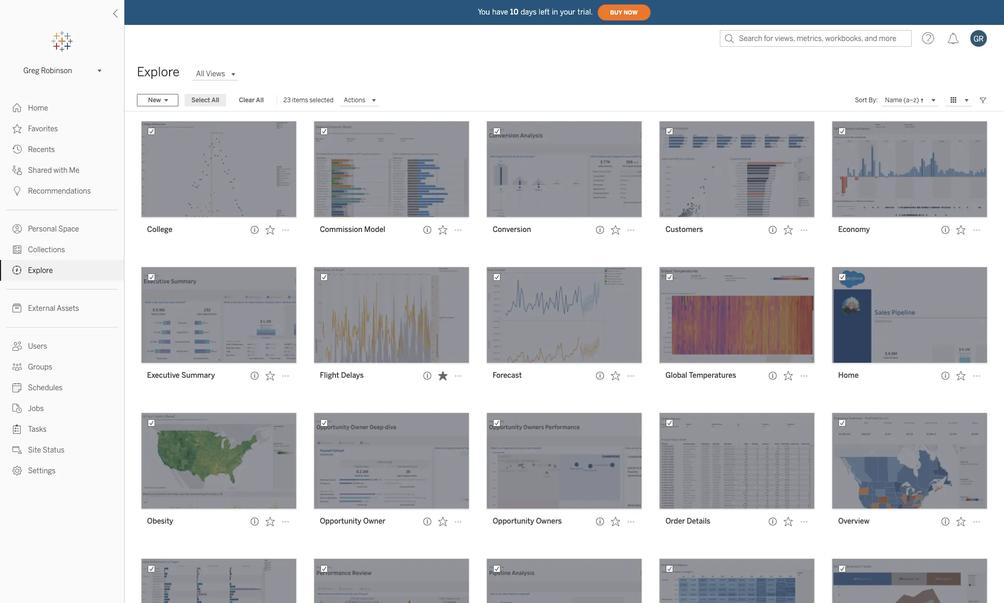 Task type: describe. For each thing, give the bounding box(es) containing it.
opportunity for opportunity owner
[[320, 517, 362, 526]]

new
[[148, 97, 161, 104]]

by text only_f5he34f image for shared with me
[[12, 166, 22, 175]]

collections link
[[0, 239, 124, 260]]

site
[[28, 446, 41, 455]]

23 items selected
[[284, 97, 334, 104]]

selected
[[310, 97, 334, 104]]

you
[[478, 8, 490, 16]]

obesity
[[147, 517, 173, 526]]

schedules link
[[0, 377, 124, 398]]

by text only_f5he34f image for recents
[[12, 145, 22, 154]]

sort
[[856, 97, 868, 104]]

opportunity owner
[[320, 517, 386, 526]]

all for select all
[[212, 97, 219, 104]]

executive
[[147, 371, 180, 380]]

left
[[539, 8, 550, 16]]

global temperatures
[[666, 371, 737, 380]]

all for clear all
[[256, 97, 264, 104]]

external
[[28, 304, 55, 313]]

favorites
[[28, 125, 58, 133]]

order
[[666, 517, 686, 526]]

actions button
[[340, 94, 379, 106]]

1 horizontal spatial explore
[[137, 64, 180, 79]]

me
[[69, 166, 80, 175]]

by text only_f5he34f image for home
[[12, 103, 22, 113]]

recommendations
[[28, 187, 91, 196]]

by text only_f5he34f image for groups
[[12, 362, 22, 372]]

recommendations link
[[0, 181, 124, 201]]

by text only_f5he34f image for jobs
[[12, 404, 22, 413]]

greg
[[23, 66, 39, 75]]

economy
[[839, 225, 871, 234]]

recents
[[28, 145, 55, 154]]

schedules
[[28, 384, 63, 392]]

sort by:
[[856, 97, 878, 104]]

commission
[[320, 225, 363, 234]]

select all button
[[185, 94, 226, 106]]

by text only_f5he34f image for users
[[12, 342, 22, 351]]

by text only_f5he34f image for collections
[[12, 245, 22, 254]]

details
[[687, 517, 711, 526]]

tasks
[[28, 425, 47, 434]]

forecast
[[493, 371, 522, 380]]

favorites link
[[0, 118, 124, 139]]

college
[[147, 225, 173, 234]]

buy
[[611, 9, 623, 16]]

name
[[886, 96, 903, 103]]

jobs link
[[0, 398, 124, 419]]

items
[[292, 97, 308, 104]]

robinson
[[41, 66, 72, 75]]

executive summary
[[147, 371, 215, 380]]

groups link
[[0, 357, 124, 377]]

settings
[[28, 467, 56, 475]]

site status
[[28, 446, 65, 455]]

users link
[[0, 336, 124, 357]]

delays
[[341, 371, 364, 380]]

by text only_f5he34f image for tasks
[[12, 425, 22, 434]]

order details
[[666, 517, 711, 526]]

23
[[284, 97, 291, 104]]

actions
[[344, 97, 366, 104]]

views
[[206, 70, 225, 78]]

select
[[192, 97, 210, 104]]

main navigation. press the up and down arrow keys to access links. element
[[0, 98, 124, 481]]

by text only_f5he34f image for explore
[[12, 266, 22, 275]]

shared with me link
[[0, 160, 124, 181]]

jobs
[[28, 404, 44, 413]]

users
[[28, 342, 47, 351]]

commission model
[[320, 225, 386, 234]]

customers
[[666, 225, 704, 234]]

external assets link
[[0, 298, 124, 319]]

explore link
[[0, 260, 124, 281]]



Task type: vqa. For each thing, say whether or not it's contained in the screenshot.
the by
no



Task type: locate. For each thing, give the bounding box(es) containing it.
your
[[561, 8, 576, 16]]

explore
[[137, 64, 180, 79], [28, 266, 53, 275]]

1 horizontal spatial all
[[212, 97, 219, 104]]

by text only_f5he34f image inside recommendations link
[[12, 186, 22, 196]]

clear all
[[239, 97, 264, 104]]

flight delays
[[320, 371, 364, 380]]

site status link
[[0, 440, 124, 460]]

3 by text only_f5he34f image from the top
[[12, 245, 22, 254]]

days
[[521, 8, 537, 16]]

by text only_f5he34f image inside users link
[[12, 342, 22, 351]]

navigation panel element
[[0, 31, 124, 481]]

(a–z)
[[904, 96, 920, 103]]

7 by text only_f5he34f image from the top
[[12, 466, 22, 475]]

1 horizontal spatial home
[[839, 371, 859, 380]]

trial.
[[578, 8, 594, 16]]

3 by text only_f5he34f image from the top
[[12, 186, 22, 196]]

by text only_f5he34f image inside collections 'link'
[[12, 245, 22, 254]]

1 vertical spatial home
[[839, 371, 859, 380]]

10
[[511, 8, 519, 16]]

0 vertical spatial home
[[28, 104, 48, 113]]

by text only_f5he34f image inside home link
[[12, 103, 22, 113]]

9 by text only_f5he34f image from the top
[[12, 445, 22, 455]]

all views button
[[192, 68, 239, 80]]

by text only_f5he34f image inside 'external assets' link
[[12, 304, 22, 313]]

by text only_f5he34f image left settings
[[12, 466, 22, 475]]

shared with me
[[28, 166, 80, 175]]

with
[[54, 166, 68, 175]]

by text only_f5he34f image
[[12, 103, 22, 113], [12, 124, 22, 133], [12, 186, 22, 196], [12, 224, 22, 234], [12, 266, 22, 275], [12, 342, 22, 351], [12, 404, 22, 413], [12, 425, 22, 434], [12, 445, 22, 455]]

by text only_f5he34f image inside the explore "link"
[[12, 266, 22, 275]]

select all
[[192, 97, 219, 104]]

by text only_f5he34f image for favorites
[[12, 124, 22, 133]]

2 horizontal spatial all
[[256, 97, 264, 104]]

6 by text only_f5he34f image from the top
[[12, 342, 22, 351]]

name (a–z) button
[[882, 94, 939, 106]]

by:
[[869, 97, 878, 104]]

by text only_f5he34f image for external assets
[[12, 304, 22, 313]]

you have 10 days left in your trial.
[[478, 8, 594, 16]]

personal space link
[[0, 219, 124, 239]]

home
[[28, 104, 48, 113], [839, 371, 859, 380]]

all inside dropdown button
[[196, 70, 205, 78]]

by text only_f5he34f image left external
[[12, 304, 22, 313]]

all
[[196, 70, 205, 78], [212, 97, 219, 104], [256, 97, 264, 104]]

by text only_f5he34f image for recommendations
[[12, 186, 22, 196]]

5 by text only_f5he34f image from the top
[[12, 266, 22, 275]]

4 by text only_f5he34f image from the top
[[12, 304, 22, 313]]

by text only_f5he34f image inside groups link
[[12, 362, 22, 372]]

6 by text only_f5he34f image from the top
[[12, 383, 22, 392]]

assets
[[57, 304, 79, 313]]

name (a–z)
[[886, 96, 920, 103]]

by text only_f5he34f image inside "settings" link
[[12, 466, 22, 475]]

by text only_f5he34f image left recents
[[12, 145, 22, 154]]

by text only_f5he34f image inside schedules link
[[12, 383, 22, 392]]

opportunity for opportunity owners
[[493, 517, 535, 526]]

greg robinson button
[[19, 64, 105, 77]]

by text only_f5he34f image inside site status link
[[12, 445, 22, 455]]

home link
[[0, 98, 124, 118]]

by text only_f5he34f image inside personal space link
[[12, 224, 22, 234]]

groups
[[28, 363, 52, 372]]

1 opportunity from the left
[[320, 517, 362, 526]]

by text only_f5he34f image inside recents link
[[12, 145, 22, 154]]

1 horizontal spatial opportunity
[[493, 517, 535, 526]]

summary
[[182, 371, 215, 380]]

shared
[[28, 166, 52, 175]]

owner
[[363, 517, 386, 526]]

personal
[[28, 225, 57, 234]]

by text only_f5he34f image left groups
[[12, 362, 22, 372]]

all right select
[[212, 97, 219, 104]]

explore up new popup button
[[137, 64, 180, 79]]

opportunity
[[320, 517, 362, 526], [493, 517, 535, 526]]

global
[[666, 371, 688, 380]]

0 vertical spatial explore
[[137, 64, 180, 79]]

0 horizontal spatial explore
[[28, 266, 53, 275]]

0 horizontal spatial home
[[28, 104, 48, 113]]

0 horizontal spatial all
[[196, 70, 205, 78]]

8 by text only_f5he34f image from the top
[[12, 425, 22, 434]]

flight
[[320, 371, 339, 380]]

all right clear
[[256, 97, 264, 104]]

by text only_f5he34f image inside tasks link
[[12, 425, 22, 434]]

conversion
[[493, 225, 531, 234]]

by text only_f5he34f image
[[12, 145, 22, 154], [12, 166, 22, 175], [12, 245, 22, 254], [12, 304, 22, 313], [12, 362, 22, 372], [12, 383, 22, 392], [12, 466, 22, 475]]

1 vertical spatial explore
[[28, 266, 53, 275]]

status
[[43, 446, 65, 455]]

by text only_f5he34f image left shared
[[12, 166, 22, 175]]

owners
[[536, 517, 562, 526]]

space
[[58, 225, 79, 234]]

have
[[493, 8, 509, 16]]

grid view image
[[950, 95, 959, 105]]

5 by text only_f5he34f image from the top
[[12, 362, 22, 372]]

all views
[[196, 70, 225, 78]]

2 by text only_f5he34f image from the top
[[12, 124, 22, 133]]

by text only_f5he34f image inside 'shared with me' link
[[12, 166, 22, 175]]

1 by text only_f5he34f image from the top
[[12, 103, 22, 113]]

settings link
[[0, 460, 124, 481]]

personal space
[[28, 225, 79, 234]]

buy now button
[[598, 4, 651, 21]]

4 by text only_f5he34f image from the top
[[12, 224, 22, 234]]

greg robinson
[[23, 66, 72, 75]]

7 by text only_f5he34f image from the top
[[12, 404, 22, 413]]

explore inside the explore "link"
[[28, 266, 53, 275]]

by text only_f5he34f image for settings
[[12, 466, 22, 475]]

now
[[624, 9, 638, 16]]

in
[[552, 8, 558, 16]]

by text only_f5he34f image inside jobs link
[[12, 404, 22, 413]]

external assets
[[28, 304, 79, 313]]

by text only_f5he34f image left schedules
[[12, 383, 22, 392]]

explore down collections
[[28, 266, 53, 275]]

by text only_f5he34f image for schedules
[[12, 383, 22, 392]]

2 by text only_f5he34f image from the top
[[12, 166, 22, 175]]

2 opportunity from the left
[[493, 517, 535, 526]]

clear
[[239, 97, 255, 104]]

by text only_f5he34f image left collections
[[12, 245, 22, 254]]

recents link
[[0, 139, 124, 160]]

home inside main navigation. press the up and down arrow keys to access links. element
[[28, 104, 48, 113]]

tasks link
[[0, 419, 124, 440]]

by text only_f5he34f image for personal space
[[12, 224, 22, 234]]

opportunity left owner on the bottom left of page
[[320, 517, 362, 526]]

collections
[[28, 245, 65, 254]]

opportunity left owners
[[493, 517, 535, 526]]

overview
[[839, 517, 870, 526]]

model
[[365, 225, 386, 234]]

buy now
[[611, 9, 638, 16]]

temperatures
[[689, 371, 737, 380]]

1 by text only_f5he34f image from the top
[[12, 145, 22, 154]]

Search for views, metrics, workbooks, and more text field
[[720, 30, 912, 47]]

by text only_f5he34f image for site status
[[12, 445, 22, 455]]

0 horizontal spatial opportunity
[[320, 517, 362, 526]]

by text only_f5he34f image inside favorites link
[[12, 124, 22, 133]]

clear all button
[[232, 94, 271, 106]]

new button
[[137, 94, 179, 106]]

all left the 'views'
[[196, 70, 205, 78]]



